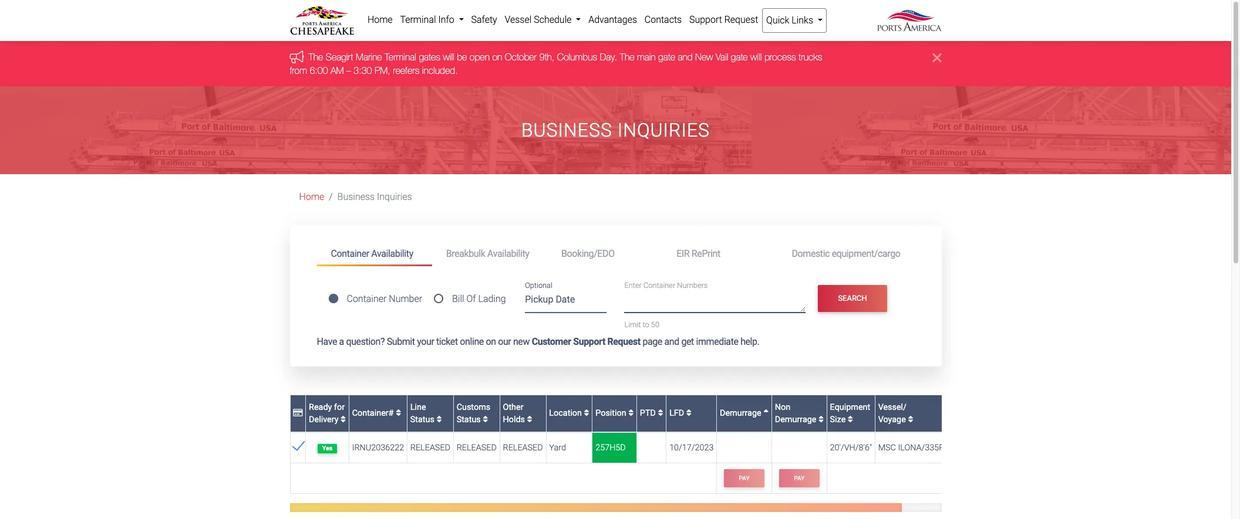 Task type: vqa. For each thing, say whether or not it's contained in the screenshot.
2400
no



Task type: describe. For each thing, give the bounding box(es) containing it.
1 vertical spatial container
[[644, 282, 676, 290]]

1 will from the left
[[443, 52, 455, 63]]

vessel
[[505, 14, 532, 25]]

sort image down equipment
[[848, 416, 854, 425]]

0 horizontal spatial business
[[338, 192, 375, 203]]

support request
[[690, 14, 759, 25]]

online
[[460, 337, 484, 348]]

availability for breakbulk availability
[[488, 248, 530, 259]]

limit
[[625, 321, 641, 329]]

vessel/ voyage
[[879, 403, 909, 425]]

container# link
[[352, 409, 401, 419]]

other holds
[[503, 403, 527, 425]]

domestic equipment/cargo link
[[778, 243, 915, 265]]

9th,
[[540, 52, 555, 63]]

trucks
[[799, 52, 823, 63]]

contacts link
[[641, 8, 686, 32]]

0 vertical spatial terminal
[[400, 14, 436, 25]]

non
[[775, 403, 791, 413]]

help.
[[741, 337, 760, 348]]

domestic equipment/cargo
[[792, 248, 901, 259]]

am
[[331, 65, 344, 76]]

vessel schedule
[[505, 14, 574, 25]]

included.
[[422, 65, 458, 76]]

from
[[290, 65, 307, 76]]

reprint
[[692, 248, 721, 259]]

of
[[467, 294, 476, 305]]

ilona/335r
[[899, 444, 945, 454]]

have a question? submit your ticket online on our new customer support request page and get immediate help.
[[317, 337, 760, 348]]

demurrage inside non demurrage
[[775, 415, 817, 425]]

info
[[439, 14, 455, 25]]

and inside the seagirt marine terminal gates will be open on october 9th, columbus day. the main gate and new vail gate will process trucks from 6:00 am – 3:30 pm, reefers included.
[[678, 52, 693, 63]]

limit to 50
[[625, 321, 660, 329]]

customer support request link
[[532, 337, 641, 348]]

container availability
[[331, 248, 414, 259]]

terminal info
[[400, 14, 457, 25]]

10/17/2023
[[670, 444, 714, 454]]

booking/edo
[[562, 248, 615, 259]]

domestic
[[792, 248, 830, 259]]

to
[[643, 321, 650, 329]]

status for line
[[411, 415, 435, 425]]

support request link
[[686, 8, 762, 32]]

quick links link
[[762, 8, 827, 33]]

eir reprint
[[677, 248, 721, 259]]

customs status
[[457, 403, 491, 425]]

customer
[[532, 337, 571, 348]]

1 vertical spatial home link
[[299, 192, 324, 203]]

enter
[[625, 282, 642, 290]]

question?
[[346, 337, 385, 348]]

2 will from the left
[[751, 52, 762, 63]]

enter container numbers
[[625, 282, 708, 290]]

sort image down 'customs'
[[483, 416, 488, 425]]

submit
[[387, 337, 415, 348]]

numbers
[[678, 282, 708, 290]]

vessel/
[[879, 403, 907, 413]]

contacts
[[645, 14, 682, 25]]

yes
[[322, 445, 333, 453]]

the seagirt marine terminal gates will be open on october 9th, columbus day. the main gate and new vail gate will process trucks from 6:00 am – 3:30 pm, reefers included. alert
[[0, 41, 1232, 86]]

0 horizontal spatial demurrage
[[720, 409, 764, 419]]

sort image inside "container#" link
[[396, 410, 401, 418]]

1 vertical spatial request
[[608, 337, 641, 348]]

0 horizontal spatial business inquiries
[[338, 192, 412, 203]]

–
[[347, 65, 351, 76]]

lfd link
[[670, 409, 692, 419]]

size
[[831, 415, 846, 425]]

irnu2036222
[[352, 444, 404, 454]]

marine
[[356, 52, 382, 63]]

reefers
[[393, 65, 420, 76]]

0 vertical spatial business inquiries
[[522, 119, 710, 142]]

2 gate from the left
[[731, 52, 748, 63]]

terminal info link
[[397, 8, 468, 32]]

0 vertical spatial business
[[522, 119, 613, 142]]

sort image left size
[[819, 416, 824, 425]]

quick
[[767, 15, 790, 26]]

advantages link
[[585, 8, 641, 32]]

msc
[[879, 444, 897, 454]]

on inside the seagirt marine terminal gates will be open on october 9th, columbus day. the main gate and new vail gate will process trucks from 6:00 am – 3:30 pm, reefers included.
[[493, 52, 503, 63]]

process
[[765, 52, 797, 63]]

immediate
[[697, 337, 739, 348]]

booking/edo link
[[548, 243, 663, 265]]

1 vertical spatial on
[[486, 337, 496, 348]]

ready for delivery
[[309, 403, 345, 425]]

0 vertical spatial request
[[725, 14, 759, 25]]

have
[[317, 337, 337, 348]]

get
[[682, 337, 694, 348]]

Optional text field
[[525, 290, 607, 313]]

search button
[[819, 286, 888, 313]]

terminal inside the seagirt marine terminal gates will be open on october 9th, columbus day. the main gate and new vail gate will process trucks from 6:00 am – 3:30 pm, reefers included.
[[385, 52, 417, 63]]

other
[[503, 403, 524, 413]]

schedule
[[534, 14, 572, 25]]

2 released from the left
[[457, 444, 497, 454]]

Enter Container Numbers text field
[[625, 293, 806, 313]]

1 horizontal spatial inquiries
[[618, 119, 710, 142]]

safety
[[472, 14, 497, 25]]

day.
[[600, 52, 618, 63]]



Task type: locate. For each thing, give the bounding box(es) containing it.
container availability link
[[317, 243, 432, 267]]

open
[[470, 52, 490, 63]]

container up container number
[[331, 248, 369, 259]]

business inquiries
[[522, 119, 710, 142], [338, 192, 412, 203]]

status down 'customs'
[[457, 415, 481, 425]]

non demurrage
[[775, 403, 819, 425]]

1 horizontal spatial status
[[457, 415, 481, 425]]

breakbulk availability link
[[432, 243, 548, 265]]

for
[[334, 403, 345, 413]]

demurrage link
[[720, 409, 769, 419]]

seagirt
[[326, 52, 353, 63]]

1 horizontal spatial released
[[457, 444, 497, 454]]

terminal up reefers
[[385, 52, 417, 63]]

line
[[411, 403, 426, 413]]

0 horizontal spatial gate
[[659, 52, 676, 63]]

support right customer on the bottom of the page
[[574, 337, 606, 348]]

container for container availability
[[331, 248, 369, 259]]

sort image
[[396, 410, 401, 418], [584, 410, 590, 418], [629, 410, 634, 418], [437, 416, 442, 425], [483, 416, 488, 425], [819, 416, 824, 425], [848, 416, 854, 425], [909, 416, 914, 425]]

1 vertical spatial support
[[574, 337, 606, 348]]

0 vertical spatial home
[[368, 14, 393, 25]]

container
[[331, 248, 369, 259], [644, 282, 676, 290], [347, 294, 387, 305]]

0 vertical spatial home link
[[364, 8, 397, 32]]

columbus
[[557, 52, 598, 63]]

optional
[[525, 282, 553, 291]]

and left the new
[[678, 52, 693, 63]]

vail
[[716, 52, 729, 63]]

0 vertical spatial and
[[678, 52, 693, 63]]

credit card image
[[293, 410, 303, 418]]

october
[[505, 52, 537, 63]]

0 horizontal spatial will
[[443, 52, 455, 63]]

on left our
[[486, 337, 496, 348]]

demurrage left non in the bottom right of the page
[[720, 409, 764, 419]]

links
[[792, 15, 814, 26]]

sort image inside location link
[[584, 410, 590, 418]]

status inside line status
[[411, 415, 435, 425]]

sort image left position
[[584, 410, 590, 418]]

sort image inside position link
[[629, 410, 634, 418]]

sort image up 10/17/2023
[[687, 410, 692, 418]]

breakbulk availability
[[446, 248, 530, 259]]

request down limit on the right
[[608, 337, 641, 348]]

1 vertical spatial and
[[665, 337, 680, 348]]

terminal left info
[[400, 14, 436, 25]]

availability up container number
[[372, 248, 414, 259]]

released
[[411, 444, 451, 454], [457, 444, 497, 454], [503, 444, 543, 454]]

container#
[[352, 409, 396, 419]]

delivery
[[309, 415, 339, 425]]

1 vertical spatial business inquiries
[[338, 192, 412, 203]]

demurrage down non in the bottom right of the page
[[775, 415, 817, 425]]

1 horizontal spatial business inquiries
[[522, 119, 710, 142]]

support
[[690, 14, 723, 25], [574, 337, 606, 348]]

3:30
[[354, 65, 372, 76]]

line status
[[411, 403, 437, 425]]

lading
[[479, 294, 506, 305]]

business
[[522, 119, 613, 142], [338, 192, 375, 203]]

0 horizontal spatial inquiries
[[377, 192, 412, 203]]

2 vertical spatial container
[[347, 294, 387, 305]]

new
[[513, 337, 530, 348]]

sort image left line
[[396, 410, 401, 418]]

status inside customs status
[[457, 415, 481, 425]]

breakbulk
[[446, 248, 486, 259]]

the right day.
[[620, 52, 635, 63]]

1 horizontal spatial home
[[368, 14, 393, 25]]

and left get
[[665, 337, 680, 348]]

availability for container availability
[[372, 248, 414, 259]]

status for customs
[[457, 415, 481, 425]]

50
[[651, 321, 660, 329]]

will left 'process'
[[751, 52, 762, 63]]

1 horizontal spatial demurrage
[[775, 415, 817, 425]]

0 horizontal spatial home link
[[299, 192, 324, 203]]

advantages
[[589, 14, 637, 25]]

yard
[[550, 444, 566, 454]]

0 horizontal spatial the
[[309, 52, 323, 63]]

1 availability from the left
[[372, 248, 414, 259]]

sort image inside lfd link
[[687, 410, 692, 418]]

customs
[[457, 403, 491, 413]]

container for container number
[[347, 294, 387, 305]]

2 status from the left
[[457, 415, 481, 425]]

on right open
[[493, 52, 503, 63]]

6:00
[[310, 65, 328, 76]]

status
[[411, 415, 435, 425], [457, 415, 481, 425]]

sort image left ptd
[[629, 410, 634, 418]]

vessel schedule link
[[501, 8, 585, 32]]

sort image left lfd
[[658, 410, 664, 418]]

0 horizontal spatial status
[[411, 415, 435, 425]]

1 vertical spatial terminal
[[385, 52, 417, 63]]

ptd
[[640, 409, 658, 419]]

1 released from the left
[[411, 444, 451, 454]]

0 vertical spatial container
[[331, 248, 369, 259]]

demurrage
[[720, 409, 764, 419], [775, 415, 817, 425]]

released down holds
[[503, 444, 543, 454]]

voyage
[[879, 415, 906, 425]]

safety link
[[468, 8, 501, 32]]

lfd
[[670, 409, 687, 419]]

container left number
[[347, 294, 387, 305]]

1 horizontal spatial business
[[522, 119, 613, 142]]

close image
[[933, 51, 942, 65]]

position link
[[596, 409, 634, 419]]

released down customs status
[[457, 444, 497, 454]]

page
[[643, 337, 663, 348]]

support up the new
[[690, 14, 723, 25]]

released down line status at the left bottom
[[411, 444, 451, 454]]

location link
[[550, 409, 590, 419]]

on
[[493, 52, 503, 63], [486, 337, 496, 348]]

availability right 'breakbulk'
[[488, 248, 530, 259]]

ready
[[309, 403, 332, 413]]

sort up image
[[764, 410, 769, 418]]

pm,
[[375, 65, 391, 76]]

sort image
[[658, 410, 664, 418], [687, 410, 692, 418], [341, 416, 346, 425], [527, 416, 533, 425]]

bill of lading
[[452, 294, 506, 305]]

0 vertical spatial on
[[493, 52, 503, 63]]

gate right main
[[659, 52, 676, 63]]

position
[[596, 409, 629, 419]]

1 the from the left
[[309, 52, 323, 63]]

support inside support request link
[[690, 14, 723, 25]]

2 availability from the left
[[488, 248, 530, 259]]

0 horizontal spatial support
[[574, 337, 606, 348]]

will left be
[[443, 52, 455, 63]]

ptd link
[[640, 409, 664, 419]]

1 horizontal spatial support
[[690, 14, 723, 25]]

container inside "container availability" link
[[331, 248, 369, 259]]

new
[[696, 52, 714, 63]]

0 vertical spatial inquiries
[[618, 119, 710, 142]]

0 vertical spatial support
[[690, 14, 723, 25]]

1 horizontal spatial the
[[620, 52, 635, 63]]

1 horizontal spatial availability
[[488, 248, 530, 259]]

1 vertical spatial home
[[299, 192, 324, 203]]

0 horizontal spatial availability
[[372, 248, 414, 259]]

your
[[417, 337, 434, 348]]

equipment/cargo
[[832, 248, 901, 259]]

1 horizontal spatial will
[[751, 52, 762, 63]]

1 horizontal spatial gate
[[731, 52, 748, 63]]

be
[[457, 52, 467, 63]]

home for bottommost the home link
[[299, 192, 324, 203]]

ticket
[[437, 337, 458, 348]]

sort image down for
[[341, 416, 346, 425]]

2 the from the left
[[620, 52, 635, 63]]

number
[[389, 294, 423, 305]]

1 gate from the left
[[659, 52, 676, 63]]

sort image left customs status
[[437, 416, 442, 425]]

bill
[[452, 294, 464, 305]]

a
[[339, 337, 344, 348]]

the seagirt marine terminal gates will be open on october 9th, columbus day. the main gate and new vail gate will process trucks from 6:00 am – 3:30 pm, reefers included. link
[[290, 52, 823, 76]]

bullhorn image
[[290, 50, 309, 63]]

sort image inside ptd link
[[658, 410, 664, 418]]

eir
[[677, 248, 690, 259]]

eir reprint link
[[663, 243, 778, 265]]

home for the home link to the top
[[368, 14, 393, 25]]

2 horizontal spatial released
[[503, 444, 543, 454]]

container right enter
[[644, 282, 676, 290]]

quick links
[[767, 15, 816, 26]]

1 horizontal spatial home link
[[364, 8, 397, 32]]

request left quick
[[725, 14, 759, 25]]

1 vertical spatial business
[[338, 192, 375, 203]]

0 horizontal spatial request
[[608, 337, 641, 348]]

gate right "vail"
[[731, 52, 748, 63]]

the up the 6:00
[[309, 52, 323, 63]]

holds
[[503, 415, 525, 425]]

3 released from the left
[[503, 444, 543, 454]]

1 horizontal spatial request
[[725, 14, 759, 25]]

0 horizontal spatial released
[[411, 444, 451, 454]]

container number
[[347, 294, 423, 305]]

sort image right holds
[[527, 416, 533, 425]]

1 status from the left
[[411, 415, 435, 425]]

search
[[839, 295, 868, 303]]

257h5d
[[596, 444, 626, 454]]

sort image right voyage at the right of the page
[[909, 416, 914, 425]]

20'/vh/8'6"
[[831, 444, 873, 454]]

status down line
[[411, 415, 435, 425]]

request
[[725, 14, 759, 25], [608, 337, 641, 348]]

1 vertical spatial inquiries
[[377, 192, 412, 203]]

0 horizontal spatial home
[[299, 192, 324, 203]]

the
[[309, 52, 323, 63], [620, 52, 635, 63]]



